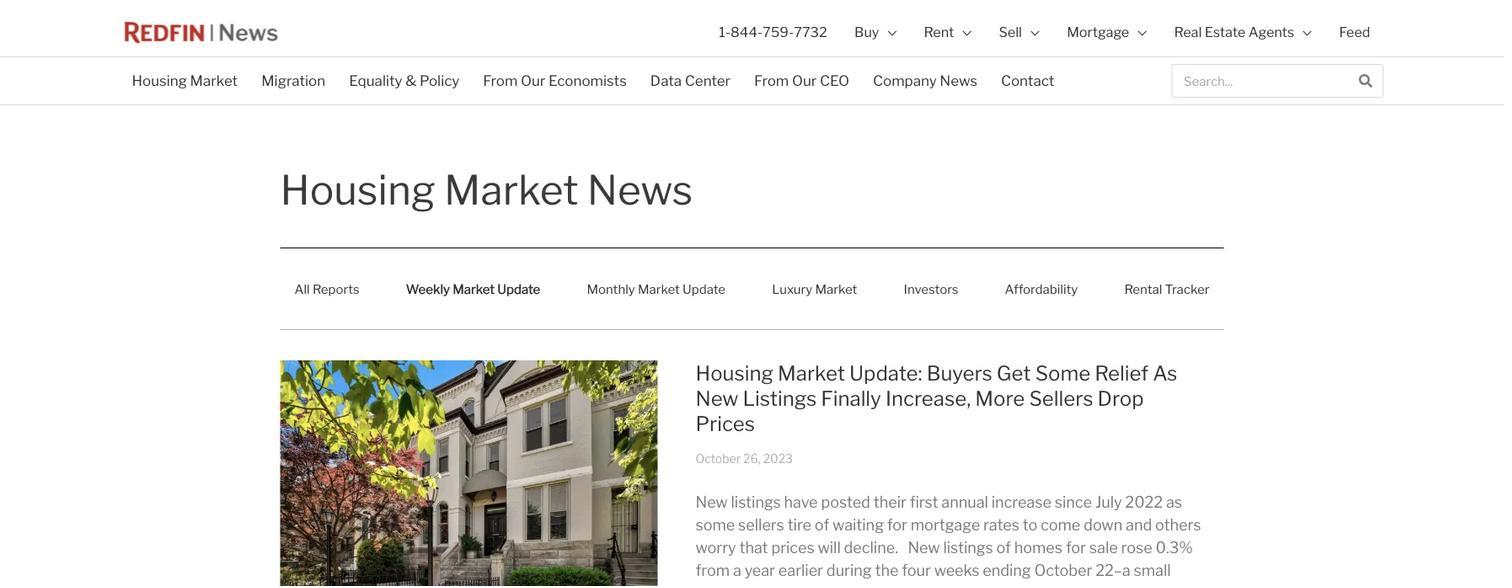 Task type: vqa. For each thing, say whether or not it's contained in the screenshot.
left Redfin
no



Task type: describe. For each thing, give the bounding box(es) containing it.
worry
[[696, 539, 736, 557]]

company news
[[873, 72, 977, 89]]

0 horizontal spatial for
[[887, 516, 907, 535]]

posted
[[821, 493, 870, 512]]

housing market update: buyers get some relief as new listings finally increase, more sellers drop prices
[[696, 361, 1177, 436]]

affordability
[[1005, 281, 1078, 297]]

844-
[[731, 24, 763, 41]]

weekly market update link
[[392, 270, 555, 308]]

monthly market update
[[587, 281, 725, 297]]

from for from our economists
[[483, 72, 518, 89]]

get
[[997, 361, 1031, 386]]

tracker
[[1165, 281, 1209, 297]]

market for housing market update: buyers get some relief as new listings finally increase, more sellers drop prices
[[778, 361, 845, 386]]

year
[[745, 562, 775, 580]]

rent
[[924, 24, 954, 41]]

market for luxury market
[[815, 281, 857, 297]]

0 horizontal spatial october
[[696, 452, 741, 466]]

data center link
[[639, 62, 742, 100]]

and
[[1126, 516, 1152, 535]]

0 horizontal spatial listings
[[731, 493, 781, 512]]

buy
[[854, 24, 879, 41]]

0.3%
[[1156, 539, 1193, 557]]

that
[[739, 539, 768, 557]]

rental tracker link
[[1110, 270, 1224, 308]]

from our ceo link
[[742, 62, 861, 100]]

from
[[696, 562, 730, 580]]

2022
[[1125, 493, 1163, 512]]

finally
[[821, 386, 881, 411]]

october 26, 2023
[[696, 452, 793, 466]]

a
[[733, 562, 741, 580]]

during
[[826, 562, 872, 580]]

company news link
[[861, 62, 989, 100]]

policy
[[420, 72, 459, 89]]

1 vertical spatial listings
[[943, 539, 993, 557]]

listings
[[743, 386, 817, 411]]

0 vertical spatial of
[[815, 516, 829, 535]]

1-844-759-7732 link
[[705, 0, 841, 65]]

some
[[696, 516, 735, 535]]

buy link
[[841, 0, 910, 65]]

july
[[1095, 493, 1122, 512]]

weekly market update
[[406, 281, 540, 297]]

buyers
[[927, 361, 992, 386]]

to
[[1023, 516, 1037, 535]]

luxury market
[[772, 281, 857, 297]]

market for monthly market update
[[638, 281, 680, 297]]

from our economists link
[[471, 62, 639, 100]]

homes
[[1014, 539, 1063, 557]]

real estate agents link
[[1161, 0, 1326, 65]]

agents
[[1248, 24, 1294, 41]]

relief
[[1095, 361, 1149, 386]]

economists
[[549, 72, 627, 89]]

waiting
[[833, 516, 884, 535]]

1-
[[719, 24, 731, 41]]

sell
[[999, 24, 1022, 41]]

housing market
[[132, 72, 238, 89]]

more
[[975, 386, 1025, 411]]

&
[[405, 72, 417, 89]]

1-844-759-7732
[[719, 24, 827, 41]]

all reports
[[295, 281, 360, 297]]

investors link
[[889, 270, 973, 308]]

come
[[1041, 516, 1080, 535]]

rose
[[1121, 539, 1152, 557]]

redfin real estate news image
[[120, 15, 282, 50]]

mortgage
[[911, 516, 980, 535]]

all reports link
[[280, 270, 374, 308]]

search image
[[1359, 74, 1372, 87]]

mortgage link
[[1053, 0, 1161, 65]]

update for monthly market update
[[683, 281, 725, 297]]

contact link
[[989, 62, 1066, 100]]

sellers
[[738, 516, 784, 535]]

new inside housing market update: buyers get some relief as new listings finally increase, more sellers drop prices
[[696, 386, 738, 411]]

prices
[[696, 412, 755, 436]]

2023
[[763, 452, 793, 466]]

ceo
[[820, 72, 849, 89]]

but
[[762, 584, 786, 586]]

1 horizontal spatial since
[[1055, 493, 1092, 512]]

four
[[902, 562, 931, 580]]

7732
[[794, 24, 827, 41]]

data center
[[650, 72, 731, 89]]



Task type: locate. For each thing, give the bounding box(es) containing it.
update for weekly market update
[[497, 281, 540, 297]]

since up come
[[1055, 493, 1092, 512]]

1 from from the left
[[483, 72, 518, 89]]

1 horizontal spatial the
[[875, 562, 899, 580]]

0 horizontal spatial housing
[[132, 72, 187, 89]]

investors
[[904, 281, 958, 297]]

housing for housing market
[[132, 72, 187, 89]]

real
[[1174, 24, 1202, 41]]

0 vertical spatial news
[[940, 72, 977, 89]]

1 vertical spatial housing
[[280, 165, 435, 214]]

our left economists
[[521, 72, 545, 89]]

company
[[873, 72, 937, 89]]

1 horizontal spatial listings
[[943, 539, 993, 557]]

housing for housing market news
[[280, 165, 435, 214]]

new up prices
[[696, 386, 738, 411]]

0 horizontal spatial since
[[848, 584, 885, 586]]

our for economists
[[521, 72, 545, 89]]

monthly market update link
[[572, 270, 740, 308]]

down
[[1084, 516, 1123, 535]]

2 vertical spatial new
[[908, 539, 940, 557]]

weeks
[[934, 562, 979, 580]]

annual
[[941, 493, 988, 512]]

1 horizontal spatial update
[[683, 281, 725, 297]]

1 horizontal spatial for
[[1066, 539, 1086, 557]]

26,
[[743, 452, 761, 466]]

0 vertical spatial since
[[1055, 493, 1092, 512]]

1 vertical spatial news
[[587, 165, 693, 214]]

as
[[1153, 361, 1177, 386]]

listings
[[731, 493, 781, 512], [943, 539, 993, 557]]

1 horizontal spatial housing
[[280, 165, 435, 214]]

feed link
[[1326, 0, 1384, 65]]

listings up weeks
[[943, 539, 993, 557]]

our for ceo
[[792, 72, 817, 89]]

of
[[815, 516, 829, 535], [996, 539, 1011, 557]]

sell link
[[985, 0, 1053, 65]]

update inside the monthly market update link
[[683, 281, 725, 297]]

the
[[875, 562, 899, 580], [789, 584, 813, 586]]

from for from our ceo
[[754, 72, 789, 89]]

since down during
[[848, 584, 885, 586]]

listings up sellers
[[731, 493, 781, 512]]

2 our from the left
[[792, 72, 817, 89]]

since
[[1055, 493, 1092, 512], [848, 584, 885, 586]]

market inside housing market update: buyers get some relief as new listings finally increase, more sellers drop prices
[[778, 361, 845, 386]]

weekly
[[406, 281, 450, 297]]

affordability link
[[990, 270, 1092, 308]]

759-
[[763, 24, 794, 41]]

increase,
[[696, 584, 759, 586]]

of right tire
[[815, 516, 829, 535]]

1 horizontal spatial october
[[1034, 562, 1092, 580]]

market for housing market news
[[444, 165, 578, 214]]

the left four
[[875, 562, 899, 580]]

1 vertical spatial october
[[1034, 562, 1092, 580]]

0 horizontal spatial first
[[816, 584, 844, 586]]

others
[[1155, 516, 1201, 535]]

0 vertical spatial the
[[875, 562, 899, 580]]

center
[[685, 72, 731, 89]]

0 horizontal spatial from
[[483, 72, 518, 89]]

ending
[[983, 562, 1031, 580]]

new
[[696, 386, 738, 411], [696, 493, 728, 512], [908, 539, 940, 557]]

news
[[940, 72, 977, 89], [587, 165, 693, 214]]

migration link
[[250, 62, 337, 100]]

market for weekly market update
[[453, 281, 495, 297]]

0 vertical spatial new
[[696, 386, 738, 411]]

from down 1-844-759-7732 "link"
[[754, 72, 789, 89]]

market
[[190, 72, 238, 89], [444, 165, 578, 214], [453, 281, 495, 297], [638, 281, 680, 297], [815, 281, 857, 297], [778, 361, 845, 386]]

update:
[[849, 361, 922, 386]]

drop
[[1098, 386, 1144, 411]]

0 vertical spatial october
[[696, 452, 741, 466]]

1 update from the left
[[497, 281, 540, 297]]

earlier
[[778, 562, 823, 580]]

1 vertical spatial of
[[996, 539, 1011, 557]]

october left 26,
[[696, 452, 741, 466]]

2 vertical spatial housing
[[696, 361, 773, 386]]

update
[[497, 281, 540, 297], [683, 281, 725, 297]]

0 horizontal spatial news
[[587, 165, 693, 214]]

rental
[[1124, 281, 1162, 297]]

luxury market link
[[758, 270, 872, 308]]

equality & policy
[[349, 72, 459, 89]]

market for housing market
[[190, 72, 238, 89]]

0 horizontal spatial our
[[521, 72, 545, 89]]

some
[[1035, 361, 1090, 386]]

1 horizontal spatial news
[[940, 72, 977, 89]]

1 vertical spatial first
[[816, 584, 844, 586]]

2 from from the left
[[754, 72, 789, 89]]

1 vertical spatial the
[[789, 584, 813, 586]]

0 horizontal spatial update
[[497, 281, 540, 297]]

for
[[887, 516, 907, 535], [1066, 539, 1086, 557]]

october
[[696, 452, 741, 466], [1034, 562, 1092, 580]]

october inside new listings have posted their first annual increase since july 2022 as some sellers tire of waiting for mortgage rates to come down and others worry that prices will decline.   new listings of homes for sale rose 0.3% from a year earlier during the four weeks ending october 22–a small increase, but the first since
[[1034, 562, 1092, 580]]

22–a
[[1096, 562, 1131, 580]]

the down earlier
[[789, 584, 813, 586]]

prices
[[771, 539, 814, 557]]

first down during
[[816, 584, 844, 586]]

small
[[1134, 562, 1171, 580]]

will
[[818, 539, 841, 557]]

from right policy
[[483, 72, 518, 89]]

rates
[[983, 516, 1019, 535]]

housing market update: buyers get some relief as new listings finally increase, more sellers drop prices link
[[696, 361, 1177, 436]]

luxury
[[772, 281, 812, 297]]

0 vertical spatial listings
[[731, 493, 781, 512]]

monthly
[[587, 281, 635, 297]]

1 horizontal spatial of
[[996, 539, 1011, 557]]

feed
[[1339, 24, 1370, 41]]

for down come
[[1066, 539, 1086, 557]]

0 horizontal spatial the
[[789, 584, 813, 586]]

rent link
[[910, 0, 985, 65]]

0 vertical spatial for
[[887, 516, 907, 535]]

new up four
[[908, 539, 940, 557]]

0 horizontal spatial of
[[815, 516, 829, 535]]

0 vertical spatial housing
[[132, 72, 187, 89]]

from our ceo
[[754, 72, 849, 89]]

all
[[295, 281, 310, 297]]

update inside the weekly market update link
[[497, 281, 540, 297]]

data
[[650, 72, 682, 89]]

new up some
[[696, 493, 728, 512]]

1 horizontal spatial our
[[792, 72, 817, 89]]

2 horizontal spatial housing
[[696, 361, 773, 386]]

increase,
[[886, 386, 971, 411]]

1 vertical spatial new
[[696, 493, 728, 512]]

mortgage
[[1067, 24, 1129, 41]]

for down their
[[887, 516, 907, 535]]

of down 'rates'
[[996, 539, 1011, 557]]

None search field
[[1172, 64, 1383, 98]]

tire
[[788, 516, 811, 535]]

news inside company news link
[[940, 72, 977, 89]]

0 vertical spatial first
[[910, 493, 938, 512]]

1 horizontal spatial from
[[754, 72, 789, 89]]

as
[[1166, 493, 1182, 512]]

housing for housing market update: buyers get some relief as new listings finally increase, more sellers drop prices
[[696, 361, 773, 386]]

1 vertical spatial since
[[848, 584, 885, 586]]

equality & policy link
[[337, 62, 471, 100]]

october down homes
[[1034, 562, 1092, 580]]

reports
[[313, 281, 360, 297]]

1 vertical spatial for
[[1066, 539, 1086, 557]]

1 our from the left
[[521, 72, 545, 89]]

housing inside housing market update: buyers get some relief as new listings finally increase, more sellers drop prices
[[696, 361, 773, 386]]

our left ceo
[[792, 72, 817, 89]]

2 update from the left
[[683, 281, 725, 297]]

equality
[[349, 72, 402, 89]]

Search... search field
[[1172, 65, 1349, 97]]

1 horizontal spatial first
[[910, 493, 938, 512]]

rental tracker
[[1124, 281, 1209, 297]]

first up 'mortgage'
[[910, 493, 938, 512]]

from our economists
[[483, 72, 627, 89]]



